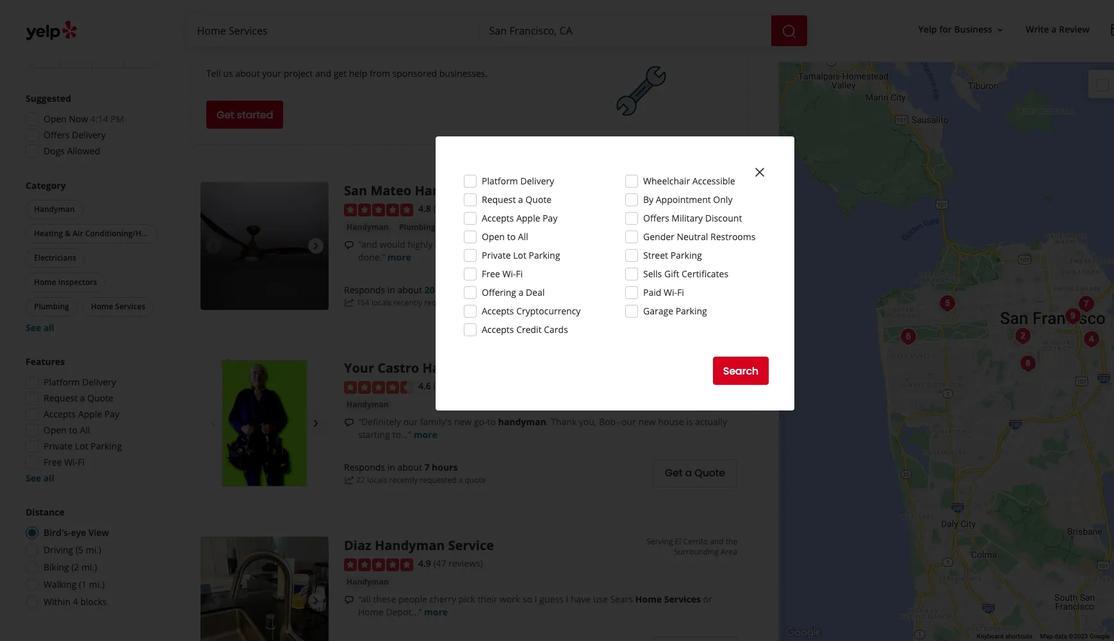 Task type: describe. For each thing, give the bounding box(es) containing it.
1 vertical spatial request a quote
[[44, 392, 113, 405]]

home
[[624, 238, 650, 251]]

map data ©2023 google
[[1041, 633, 1111, 640]]

surrounding for diaz handyman service
[[674, 547, 719, 558]]

"and would highly highly recommend to anyone that needs any home improvement done." more
[[358, 238, 714, 263]]

guess
[[540, 594, 564, 606]]

san up 4.8 star rating image
[[344, 182, 367, 200]]

"all these people cherry pick their work so i guess i have use sears home services
[[358, 594, 701, 606]]

services inside button
[[115, 301, 145, 312]]

requested for castro
[[420, 475, 457, 486]]

quote for your castro handyman
[[465, 475, 486, 486]]

your castro handyman link
[[344, 360, 493, 377]]

handyman button down 4.6 star rating image
[[344, 399, 391, 411]]

slideshow element for san
[[201, 182, 329, 311]]

4.8 star rating image
[[344, 204, 413, 217]]

0 horizontal spatial plumbing button
[[26, 297, 78, 317]]

private lot parking inside group
[[44, 440, 122, 453]]

started
[[237, 108, 273, 122]]

walking (1 mi.)
[[44, 579, 105, 591]]

go-
[[474, 416, 488, 428]]

1 vertical spatial from
[[370, 68, 390, 80]]

walking
[[44, 579, 77, 591]]

your castro handyman
[[344, 360, 493, 377]]

22 locals recently requested a quote
[[357, 475, 486, 486]]

slideshow element for diaz
[[201, 537, 329, 642]]

group containing category
[[23, 179, 160, 335]]

home right sears
[[636, 594, 662, 606]]

1 new from the left
[[454, 416, 472, 428]]

handyman button up heating
[[26, 200, 83, 219]]

to inside search dialog
[[507, 231, 516, 243]]

yelp for business
[[919, 23, 993, 36]]

serving san mateo and the surrounding area
[[642, 182, 738, 203]]

electricians for electricians button to the left
[[34, 253, 76, 263]]

handyman
[[498, 416, 547, 428]]

people
[[399, 594, 427, 606]]

1 vertical spatial plumbing
[[34, 301, 69, 312]]

handyman down 4.6 star rating image
[[347, 399, 389, 410]]

accepts apple pay inside search dialog
[[482, 212, 558, 224]]

wheelchair accessible
[[644, 175, 736, 187]]

1 horizontal spatial electricians button
[[443, 221, 493, 234]]

by
[[644, 194, 654, 206]]

castro
[[378, 360, 419, 377]]

asf clean team image
[[935, 291, 961, 317]]

previous image for san mateo handyman
[[206, 239, 221, 254]]

yelp
[[919, 23, 938, 36]]

inspectors
[[58, 277, 97, 288]]

. thank you, bob--our new house is actually starting to..."
[[358, 416, 728, 441]]

new inside . thank you, bob--our new house is actually starting to..."
[[639, 416, 656, 428]]

home inside button
[[34, 277, 56, 288]]

$$
[[72, 53, 81, 64]]

free inside search dialog
[[482, 268, 500, 280]]

within
[[44, 596, 71, 608]]

offers for offers delivery
[[44, 129, 70, 141]]

and for diaz handyman service
[[710, 537, 724, 548]]

map region
[[702, 0, 1115, 642]]

platform delivery inside search dialog
[[482, 175, 555, 187]]

reviews) for diaz handyman service
[[449, 558, 483, 570]]

area for diaz handyman service
[[721, 547, 738, 558]]

offers delivery
[[44, 129, 106, 141]]

only
[[714, 194, 733, 206]]

house
[[659, 416, 684, 428]]

keyboard shortcuts
[[978, 633, 1033, 640]]

all for features
[[44, 472, 54, 485]]

in for castro
[[388, 462, 395, 474]]

handyman up heating
[[34, 204, 75, 215]]

0 horizontal spatial mateo
[[371, 182, 412, 200]]

©2023
[[1069, 633, 1089, 640]]

platform inside search dialog
[[482, 175, 518, 187]]

all inside search dialog
[[518, 231, 529, 243]]

neutral
[[677, 231, 709, 243]]

bird's-
[[44, 527, 71, 539]]

home services
[[91, 301, 145, 312]]

option group containing distance
[[22, 506, 159, 613]]

anyone
[[527, 238, 558, 251]]

and inside free price estimates from local handymen tell us about your project and get help from sponsored businesses.
[[315, 68, 331, 80]]

biking (2 mi.)
[[44, 562, 97, 574]]

in for mateo
[[388, 284, 395, 296]]

cryptocurrency
[[517, 305, 581, 317]]

offering
[[482, 287, 517, 299]]

handyman link for diaz
[[344, 576, 391, 589]]

serving el cerrito and the surrounding area
[[647, 537, 738, 558]]

the for san mateo handyman
[[726, 182, 738, 193]]

private inside search dialog
[[482, 249, 511, 262]]

16 trending v2 image for your castro handyman
[[344, 476, 355, 486]]

diaz handyman service image
[[201, 537, 329, 642]]

blocks
[[80, 596, 107, 608]]

16 speech v2 image for diaz
[[344, 595, 355, 606]]

0 vertical spatial open
[[44, 113, 67, 125]]

wi- inside group
[[64, 456, 78, 469]]

features
[[26, 356, 65, 368]]

to..."
[[393, 429, 412, 441]]

conditioning/hvac
[[85, 228, 156, 239]]

paid wi-fi
[[644, 287, 685, 299]]

and for your castro handyman
[[710, 359, 724, 370]]

allowed
[[67, 145, 100, 157]]

0 vertical spatial wi-
[[503, 268, 516, 280]]

$ button
[[28, 49, 60, 69]]

0 horizontal spatial platform
[[44, 376, 80, 388]]

view
[[88, 527, 109, 539]]

driving (5 mi.)
[[44, 544, 101, 556]]

-
[[619, 416, 622, 428]]

4
[[73, 596, 78, 608]]

our inside . thank you, bob--our new house is actually starting to..."
[[622, 416, 636, 428]]

diaz handyman service
[[344, 537, 494, 555]]

write a review
[[1026, 23, 1090, 36]]

$
[[42, 53, 47, 64]]

open to all inside search dialog
[[482, 231, 529, 243]]

offers military discount
[[644, 212, 743, 224]]

el
[[675, 537, 682, 548]]

garage
[[644, 305, 674, 317]]

family's
[[420, 416, 452, 428]]

electricians for the rightmost electricians button
[[446, 222, 490, 233]]

gift
[[665, 268, 680, 280]]

handyman up "and
[[347, 222, 389, 233]]

san for san mateo handyman
[[670, 182, 684, 193]]

any
[[607, 238, 622, 251]]

pay inside search dialog
[[543, 212, 558, 224]]

accepts left credit
[[482, 324, 514, 336]]

0 horizontal spatial electricians button
[[26, 249, 85, 268]]

francisco
[[675, 359, 708, 370]]

0 horizontal spatial fi
[[78, 456, 85, 469]]

16 trending v2 image for san mateo handyman
[[344, 298, 355, 308]]

surrounding for your castro handyman
[[674, 370, 719, 380]]

mi.) for walking (1 mi.)
[[89, 579, 105, 591]]

locals for castro
[[367, 475, 387, 486]]

electricians link
[[443, 221, 493, 234]]

16 speech v2 image
[[344, 240, 355, 250]]

accepts down features
[[44, 408, 76, 421]]

you,
[[579, 416, 597, 428]]

wheelchair
[[644, 175, 691, 187]]

lot inside group
[[75, 440, 88, 453]]

actually
[[696, 416, 728, 428]]

1 i from the left
[[535, 594, 538, 606]]

within 4 blocks
[[44, 596, 107, 608]]

free wi-fi inside search dialog
[[482, 268, 523, 280]]

help
[[349, 68, 368, 80]]

gender
[[644, 231, 675, 243]]

now
[[69, 113, 88, 125]]

open inside search dialog
[[482, 231, 505, 243]]

home services button
[[83, 297, 154, 317]]

price group
[[26, 28, 159, 71]]

or home depot..."
[[358, 594, 713, 619]]

pm
[[111, 113, 124, 125]]

handymen
[[404, 44, 476, 62]]

restrooms
[[711, 231, 756, 243]]

0 vertical spatial plumbing button
[[397, 221, 438, 234]]

tell
[[206, 68, 221, 80]]

home inside button
[[91, 301, 113, 312]]

google image
[[783, 625, 825, 642]]

get for your castro handyman
[[665, 466, 683, 481]]

more link for handyman
[[424, 606, 448, 619]]

biking
[[44, 562, 69, 574]]

recommend
[[462, 238, 514, 251]]

1 vertical spatial wi-
[[664, 287, 678, 299]]

use
[[593, 594, 608, 606]]

next image
[[308, 594, 324, 609]]

search button
[[713, 357, 769, 385]]

heating & air conditioning/hvac button
[[26, 224, 158, 244]]

1 vertical spatial request
[[44, 392, 78, 405]]

handyman up "all
[[347, 577, 389, 588]]

accepts up 'recommend'
[[482, 212, 514, 224]]

samantha huang - corcoran icon properties image
[[1016, 351, 1041, 377]]

request a quote inside search dialog
[[482, 194, 552, 206]]

hours
[[432, 462, 458, 474]]

1 horizontal spatial fi
[[516, 268, 523, 280]]

platform delivery inside group
[[44, 376, 116, 388]]

16 chevron down v2 image
[[996, 25, 1006, 35]]

handyman up 4.9
[[375, 537, 445, 555]]

air
[[73, 228, 83, 239]]

service
[[448, 537, 494, 555]]

20
[[425, 284, 435, 296]]

a inside group
[[80, 392, 85, 405]]

more inside "and would highly highly recommend to anyone that needs any home improvement done." more
[[388, 251, 411, 263]]

1 vertical spatial your castro handyman image
[[201, 360, 329, 488]]

0 vertical spatial plumbing
[[399, 222, 436, 233]]

heating
[[34, 228, 63, 239]]

mi.) for driving (5 mi.)
[[86, 544, 101, 556]]

write
[[1026, 23, 1050, 36]]

1 vertical spatial fi
[[678, 287, 685, 299]]

serving for your castro handyman
[[631, 359, 657, 370]]

and for san mateo handyman
[[710, 182, 724, 193]]

reviews) for your castro handyman
[[449, 380, 483, 393]]

yelp for business button
[[914, 18, 1011, 41]]

0 horizontal spatial all
[[80, 424, 90, 437]]

surrounding for san mateo handyman
[[674, 192, 719, 203]]

your castro handyman image inside map 'region'
[[1011, 324, 1036, 349]]

handyman button up "all
[[344, 576, 391, 589]]

group containing features
[[22, 356, 159, 485]]

2 highly from the left
[[435, 238, 460, 251]]

4.6 star rating image
[[344, 381, 413, 394]]



Task type: locate. For each thing, give the bounding box(es) containing it.
have
[[571, 594, 591, 606]]

offering a deal
[[482, 287, 545, 299]]

and inside serving san francisco and the surrounding area
[[710, 359, 724, 370]]

lot inside search dialog
[[513, 249, 527, 262]]

1 our from the left
[[403, 416, 418, 428]]

i left have
[[566, 594, 569, 606]]

get a quote button down is at the right of the page
[[653, 460, 738, 488]]

map
[[1041, 633, 1053, 640]]

would
[[380, 238, 406, 251]]

reviews) up electricians link
[[454, 203, 488, 215]]

handyman up 4.8 (246 reviews)
[[415, 182, 485, 200]]

so
[[523, 594, 533, 606]]

requested down minutes
[[425, 298, 461, 309]]

next image for san
[[308, 239, 324, 254]]

0 vertical spatial serving
[[642, 182, 668, 193]]

1 horizontal spatial wi-
[[503, 268, 516, 280]]

16 speech v2 image for your
[[344, 418, 355, 428]]

that
[[560, 238, 577, 251]]

0 vertical spatial open to all
[[482, 231, 529, 243]]

1 horizontal spatial all
[[518, 231, 529, 243]]

4.9 star rating image
[[344, 559, 413, 572]]

sponsored
[[393, 68, 437, 80]]

2 vertical spatial about
[[398, 462, 422, 474]]

request up electricians link
[[482, 194, 516, 206]]

home down "all
[[358, 606, 384, 619]]

handyman link up "and
[[344, 221, 391, 234]]

about for san
[[398, 284, 422, 296]]

get
[[334, 68, 347, 80]]

home inside or home depot..."
[[358, 606, 384, 619]]

and up "only"
[[710, 182, 724, 193]]

about right the us
[[235, 68, 260, 80]]

1 vertical spatial platform delivery
[[44, 376, 116, 388]]

the for diaz handyman service
[[726, 537, 738, 548]]

1 horizontal spatial request
[[482, 194, 516, 206]]

next image left starting
[[308, 416, 324, 432]]

1 horizontal spatial request a quote
[[482, 194, 552, 206]]

recently for castro
[[389, 475, 418, 486]]

open
[[44, 113, 67, 125], [482, 231, 505, 243], [44, 424, 67, 437]]

1 vertical spatial open
[[482, 231, 505, 243]]

0 horizontal spatial free
[[44, 456, 62, 469]]

1 previous image from the top
[[206, 239, 221, 254]]

area inside 'serving el cerrito and the surrounding area'
[[721, 547, 738, 558]]

a inside "element"
[[1052, 23, 1057, 36]]

mi.) right (5
[[86, 544, 101, 556]]

1 16 trending v2 image from the top
[[344, 298, 355, 308]]

2 get a quote from the top
[[665, 466, 726, 481]]

handyman button
[[26, 200, 83, 219], [344, 221, 391, 234], [344, 399, 391, 411], [344, 576, 391, 589]]

home
[[34, 277, 56, 288], [91, 301, 113, 312], [636, 594, 662, 606], [358, 606, 384, 619]]

mi.) for biking (2 mi.)
[[82, 562, 97, 574]]

more link down would at the left top of page
[[388, 251, 411, 263]]

all up distance
[[44, 472, 54, 485]]

wi- up distance
[[64, 456, 78, 469]]

about inside free price estimates from local handymen tell us about your project and get help from sponsored businesses.
[[235, 68, 260, 80]]

apple inside search dialog
[[517, 212, 541, 224]]

and
[[315, 68, 331, 80], [710, 182, 724, 193], [710, 359, 724, 370], [710, 537, 724, 548]]

2 vertical spatial the
[[726, 537, 738, 548]]

our up to..." at the bottom of page
[[403, 416, 418, 428]]

reviews) for san mateo handyman
[[454, 203, 488, 215]]

0 vertical spatial from
[[338, 44, 369, 62]]

next image for your
[[308, 416, 324, 432]]

search dialog
[[0, 0, 1115, 642]]

responds for san
[[344, 284, 385, 296]]

3 handyman link from the top
[[344, 576, 391, 589]]

1 handyman link from the top
[[344, 221, 391, 234]]

area inside serving san mateo and the surrounding area
[[721, 192, 738, 203]]

open now 4:14 pm
[[44, 113, 124, 125]]

san mateo handyman
[[344, 182, 485, 200]]

offers up dogs
[[44, 129, 70, 141]]

martin's handywork image
[[1079, 327, 1105, 353]]

serving for diaz handyman service
[[647, 537, 673, 548]]

1 all from the top
[[44, 322, 54, 334]]

accepts credit cards
[[482, 324, 568, 336]]

0 vertical spatial delivery
[[72, 129, 106, 141]]

1 vertical spatial mi.)
[[82, 562, 97, 574]]

diaz
[[344, 537, 372, 555]]

16 speech v2 image
[[344, 418, 355, 428], [344, 595, 355, 606]]

electricians down 4.8 (246 reviews)
[[446, 222, 490, 233]]

surrounding left search
[[674, 370, 719, 380]]

responds for your
[[344, 462, 385, 474]]

area for san mateo handyman
[[721, 192, 738, 203]]

2 vertical spatial reviews)
[[449, 558, 483, 570]]

general sf image
[[896, 324, 922, 350]]

1 vertical spatial see all button
[[26, 472, 54, 485]]

2 see from the top
[[26, 472, 41, 485]]

more for castro
[[414, 429, 438, 441]]

0 horizontal spatial electricians
[[34, 253, 76, 263]]

about up 154 locals recently requested a quote
[[398, 284, 422, 296]]

0 horizontal spatial services
[[115, 301, 145, 312]]

the inside 'serving el cerrito and the surrounding area'
[[726, 537, 738, 548]]

private
[[482, 249, 511, 262], [44, 440, 73, 453]]

lot
[[513, 249, 527, 262], [75, 440, 88, 453]]

surrounding inside serving san mateo and the surrounding area
[[674, 192, 719, 203]]

locals for mateo
[[372, 298, 392, 309]]

0 horizontal spatial lot
[[75, 440, 88, 453]]

more down would at the left top of page
[[388, 251, 411, 263]]

2 in from the top
[[388, 462, 395, 474]]

1 vertical spatial free
[[482, 268, 500, 280]]

the inside serving san mateo and the surrounding area
[[726, 182, 738, 193]]

accessible
[[693, 175, 736, 187]]

free inside free price estimates from local handymen tell us about your project and get help from sponsored businesses.
[[206, 44, 234, 62]]

0 horizontal spatial apple
[[78, 408, 102, 421]]

2 vertical spatial area
[[721, 547, 738, 558]]

get a quote button
[[653, 282, 738, 310], [653, 460, 738, 488]]

0 vertical spatial 16 trending v2 image
[[344, 298, 355, 308]]

see all button up distance
[[26, 472, 54, 485]]

platform down features
[[44, 376, 80, 388]]

see
[[26, 322, 41, 334], [26, 472, 41, 485]]

requested down hours
[[420, 475, 457, 486]]

1 vertical spatial plumbing button
[[26, 297, 78, 317]]

1 vertical spatial slideshow element
[[201, 360, 329, 488]]

handyman link up "all
[[344, 576, 391, 589]]

is
[[687, 416, 693, 428]]

san mateo handyman image
[[201, 182, 329, 311]]

delivery inside search dialog
[[521, 175, 555, 187]]

0 vertical spatial handyman link
[[344, 221, 391, 234]]

serving inside 'serving el cerrito and the surrounding area'
[[647, 537, 673, 548]]

accepts apple pay up anyone
[[482, 212, 558, 224]]

0 vertical spatial platform delivery
[[482, 175, 555, 187]]

review
[[1060, 23, 1090, 36]]

free price estimates from local handymen image
[[610, 59, 674, 123]]

0 horizontal spatial our
[[403, 416, 418, 428]]

0 horizontal spatial accepts apple pay
[[44, 408, 119, 421]]

street
[[644, 249, 669, 262]]

all for category
[[44, 322, 54, 334]]

done."
[[358, 251, 385, 263]]

1 vertical spatial all
[[44, 472, 54, 485]]

more link down the family's
[[414, 429, 438, 441]]

0 vertical spatial locals
[[372, 298, 392, 309]]

0 horizontal spatial pay
[[104, 408, 119, 421]]

recently down the responds in about 7 hours
[[389, 475, 418, 486]]

recently down responds in about 20 minutes on the left top of the page
[[394, 298, 423, 309]]

2 vertical spatial serving
[[647, 537, 673, 548]]

cards
[[544, 324, 568, 336]]

0 vertical spatial request a quote
[[482, 194, 552, 206]]

3 the from the top
[[726, 537, 738, 548]]

1 vertical spatial in
[[388, 462, 395, 474]]

1 vertical spatial accepts apple pay
[[44, 408, 119, 421]]

0 horizontal spatial new
[[454, 416, 472, 428]]

2 previous image from the top
[[206, 594, 221, 609]]

responds in about 7 hours
[[344, 462, 458, 474]]

0 vertical spatial previous image
[[206, 239, 221, 254]]

serving inside serving san mateo and the surrounding area
[[642, 182, 668, 193]]

1 vertical spatial the
[[726, 359, 738, 370]]

get
[[217, 108, 234, 122], [665, 289, 683, 303], [665, 466, 683, 481]]

plumbing button down 4.8
[[397, 221, 438, 234]]

private lot parking inside search dialog
[[482, 249, 560, 262]]

previous image
[[206, 239, 221, 254], [206, 594, 221, 609]]

1 get a quote from the top
[[665, 289, 726, 303]]

responds in about 20 minutes
[[344, 284, 474, 296]]

more link for mateo
[[388, 251, 411, 263]]

0 vertical spatial electricians button
[[443, 221, 493, 234]]

1 see all button from the top
[[26, 322, 54, 334]]

request a quote
[[482, 194, 552, 206], [44, 392, 113, 405]]

area right cerrito
[[721, 547, 738, 558]]

handyman link for your
[[344, 399, 391, 411]]

1 vertical spatial locals
[[367, 475, 387, 486]]

2 slideshow element from the top
[[201, 360, 329, 488]]

improvement
[[652, 238, 714, 251]]

0 vertical spatial free
[[206, 44, 234, 62]]

your castro handyman image
[[1011, 324, 1036, 349], [201, 360, 329, 488]]

(1
[[79, 579, 87, 591]]

bob-
[[599, 416, 619, 428]]

2 horizontal spatial free
[[482, 268, 500, 280]]

get a quote for san mateo handyman
[[665, 289, 726, 303]]

see up features
[[26, 322, 41, 334]]

sears
[[611, 594, 633, 606]]

get for san mateo handyman
[[665, 289, 683, 303]]

and right cerrito
[[710, 537, 724, 548]]

1 horizontal spatial plumbing button
[[397, 221, 438, 234]]

surrounding down wheelchair accessible
[[674, 192, 719, 203]]

or
[[704, 594, 713, 606]]

about for your
[[398, 462, 422, 474]]

see all button up features
[[26, 322, 54, 334]]

2 vertical spatial handyman link
[[344, 576, 391, 589]]

slideshow element for your
[[201, 360, 329, 488]]

accepts cryptocurrency
[[482, 305, 581, 317]]

group containing suggested
[[22, 92, 159, 162]]

request a quote up anyone
[[482, 194, 552, 206]]

4:14
[[90, 113, 108, 125]]

1 vertical spatial get
[[665, 289, 683, 303]]

see up distance
[[26, 472, 41, 485]]

mateo up 4.8 star rating image
[[371, 182, 412, 200]]

4.9 (47 reviews)
[[419, 558, 483, 570]]

request inside search dialog
[[482, 194, 516, 206]]

2 16 speech v2 image from the top
[[344, 595, 355, 606]]

serving
[[642, 182, 668, 193], [631, 359, 657, 370], [647, 537, 673, 548]]

see all button
[[26, 322, 54, 334], [26, 472, 54, 485]]

previous image
[[206, 416, 221, 432]]

electricians button
[[443, 221, 493, 234], [26, 249, 85, 268]]

(99
[[434, 380, 447, 393]]

2 vertical spatial delivery
[[82, 376, 116, 388]]

1 surrounding from the top
[[674, 192, 719, 203]]

handyman link
[[344, 221, 391, 234], [344, 399, 391, 411], [344, 576, 391, 589]]

0 horizontal spatial i
[[535, 594, 538, 606]]

see all button for features
[[26, 472, 54, 485]]

i
[[535, 594, 538, 606], [566, 594, 569, 606]]

1 vertical spatial open to all
[[44, 424, 90, 437]]

1 vertical spatial private
[[44, 440, 73, 453]]

get inside button
[[217, 108, 234, 122]]

san mateo handyman link
[[344, 182, 485, 200]]

1 vertical spatial all
[[80, 424, 90, 437]]

free up tell
[[206, 44, 234, 62]]

16 trending v2 image left 22
[[344, 476, 355, 486]]

3 area from the top
[[721, 547, 738, 558]]

area right francisco
[[721, 370, 738, 380]]

serving san francisco and the surrounding area
[[631, 359, 738, 380]]

appointment
[[656, 194, 711, 206]]

san inside serving san francisco and the surrounding area
[[659, 359, 673, 370]]

offers
[[44, 129, 70, 141], [644, 212, 670, 224]]

mi.) right (1
[[89, 579, 105, 591]]

1 see from the top
[[26, 322, 41, 334]]

154
[[357, 298, 370, 309]]

local
[[371, 44, 402, 62]]

and inside serving san mateo and the surrounding area
[[710, 182, 724, 193]]

2 surrounding from the top
[[674, 370, 719, 380]]

1 next image from the top
[[308, 239, 324, 254]]

2 area from the top
[[721, 370, 738, 380]]

1 slideshow element from the top
[[201, 182, 329, 311]]

handyman
[[415, 182, 485, 200], [34, 204, 75, 215], [347, 222, 389, 233], [423, 360, 493, 377], [347, 399, 389, 410], [375, 537, 445, 555], [347, 577, 389, 588]]

see for features
[[26, 472, 41, 485]]

1 vertical spatial surrounding
[[674, 370, 719, 380]]

more
[[388, 251, 411, 263], [414, 429, 438, 441], [424, 606, 448, 619]]

see all for features
[[26, 472, 54, 485]]

plumbing down 4.8
[[399, 222, 436, 233]]

see all up features
[[26, 322, 54, 334]]

offers inside search dialog
[[644, 212, 670, 224]]

san left francisco
[[659, 359, 673, 370]]

2 get a quote button from the top
[[653, 460, 738, 488]]

handyman button up "and
[[344, 221, 391, 234]]

sells gift certificates
[[644, 268, 729, 280]]

needs
[[579, 238, 605, 251]]

2 see all from the top
[[26, 472, 54, 485]]

free wi-fi inside group
[[44, 456, 85, 469]]

mi.) right (2
[[82, 562, 97, 574]]

1 responds from the top
[[344, 284, 385, 296]]

0 vertical spatial requested
[[425, 298, 461, 309]]

heating & air conditioning/hvac
[[34, 228, 156, 239]]

1 get a quote button from the top
[[653, 282, 738, 310]]

2 vertical spatial mi.)
[[89, 579, 105, 591]]

surrounding inside serving san francisco and the surrounding area
[[674, 370, 719, 380]]

ciarlo brothers furniture restoration image
[[1074, 292, 1100, 317]]

1 16 speech v2 image from the top
[[344, 418, 355, 428]]

1 horizontal spatial apple
[[517, 212, 541, 224]]

open to all inside group
[[44, 424, 90, 437]]

paid
[[644, 287, 662, 299]]

0 vertical spatial accepts apple pay
[[482, 212, 558, 224]]

1 vertical spatial group
[[23, 179, 160, 335]]

0 horizontal spatial from
[[338, 44, 369, 62]]

2 i from the left
[[566, 594, 569, 606]]

1 area from the top
[[721, 192, 738, 203]]

quote down minutes
[[469, 298, 491, 309]]

1 vertical spatial private lot parking
[[44, 440, 122, 453]]

get a quote button down sells gift certificates
[[653, 282, 738, 310]]

surrounding up the "or"
[[674, 547, 719, 558]]

our right the bob-
[[622, 416, 636, 428]]

2 vertical spatial surrounding
[[674, 547, 719, 558]]

get left started
[[217, 108, 234, 122]]

1 vertical spatial pay
[[104, 408, 119, 421]]

all up features
[[44, 322, 54, 334]]

platform
[[482, 175, 518, 187], [44, 376, 80, 388]]

16 speech v2 image left "definitely
[[344, 418, 355, 428]]

mateo inside serving san mateo and the surrounding area
[[686, 182, 708, 193]]

more link
[[388, 251, 411, 263], [414, 429, 438, 441], [424, 606, 448, 619]]

and inside 'serving el cerrito and the surrounding area'
[[710, 537, 724, 548]]

2 all from the top
[[44, 472, 54, 485]]

1 horizontal spatial i
[[566, 594, 569, 606]]

your
[[262, 68, 281, 80]]

0 vertical spatial responds
[[344, 284, 385, 296]]

area up discount
[[721, 192, 738, 203]]

1 in from the top
[[388, 284, 395, 296]]

distance
[[26, 506, 65, 519]]

group
[[22, 92, 159, 162], [23, 179, 160, 335], [22, 356, 159, 485]]

wi- right paid
[[664, 287, 678, 299]]

1 vertical spatial next image
[[308, 416, 324, 432]]

more for handyman
[[424, 606, 448, 619]]

2 the from the top
[[726, 359, 738, 370]]

serving for san mateo handyman
[[642, 182, 668, 193]]

0 vertical spatial pay
[[543, 212, 558, 224]]

highly down plumbing link
[[408, 238, 433, 251]]

see for category
[[26, 322, 41, 334]]

new
[[454, 416, 472, 428], [639, 416, 656, 428]]

home down 'inspectors'
[[91, 301, 113, 312]]

and left get
[[315, 68, 331, 80]]

projects image
[[1111, 23, 1115, 38]]

option group
[[22, 506, 159, 613]]

2 vertical spatial group
[[22, 356, 159, 485]]

0 vertical spatial private lot parking
[[482, 249, 560, 262]]

free up offering
[[482, 268, 500, 280]]

san inside serving san mateo and the surrounding area
[[670, 182, 684, 193]]

serving inside serving san francisco and the surrounding area
[[631, 359, 657, 370]]

quote inside search dialog
[[526, 194, 552, 206]]

about up 22 locals recently requested a quote
[[398, 462, 422, 474]]

serving left francisco
[[631, 359, 657, 370]]

handyman link down 4.6 star rating image
[[344, 399, 391, 411]]

2 handyman link from the top
[[344, 399, 391, 411]]

a
[[1052, 23, 1057, 36], [518, 194, 523, 206], [519, 287, 524, 299], [686, 289, 692, 303], [463, 298, 467, 309], [80, 392, 85, 405], [686, 466, 692, 481], [459, 475, 463, 486]]

more link for castro
[[414, 429, 438, 441]]

request down features
[[44, 392, 78, 405]]

next image
[[308, 239, 324, 254], [308, 416, 324, 432]]

about
[[235, 68, 260, 80], [398, 284, 422, 296], [398, 462, 422, 474]]

slideshow element
[[201, 182, 329, 311], [201, 360, 329, 488], [201, 537, 329, 642]]

get a quote
[[665, 289, 726, 303], [665, 466, 726, 481]]

3 slideshow element from the top
[[201, 537, 329, 642]]

get a quote down is at the right of the page
[[665, 466, 726, 481]]

1 horizontal spatial private
[[482, 249, 511, 262]]

1 vertical spatial apple
[[78, 408, 102, 421]]

2 16 trending v2 image from the top
[[344, 476, 355, 486]]

1 vertical spatial 16 speech v2 image
[[344, 595, 355, 606]]

keyboard shortcuts button
[[978, 633, 1033, 642]]

1 vertical spatial platform
[[44, 376, 80, 388]]

1 the from the top
[[726, 182, 738, 193]]

2 see all button from the top
[[26, 472, 54, 485]]

2 our from the left
[[622, 416, 636, 428]]

get down house in the right bottom of the page
[[665, 466, 683, 481]]

accepts
[[482, 212, 514, 224], [482, 305, 514, 317], [482, 324, 514, 336], [44, 408, 76, 421]]

1 vertical spatial see all
[[26, 472, 54, 485]]

0 horizontal spatial private
[[44, 440, 73, 453]]

see all up distance
[[26, 472, 54, 485]]

requested for mateo
[[425, 298, 461, 309]]

free wi-fi up offering
[[482, 268, 523, 280]]

0 vertical spatial quote
[[469, 298, 491, 309]]

plumbing button down home inspectors button at the left top of the page
[[26, 297, 78, 317]]

the right francisco
[[726, 359, 738, 370]]

ace plumbing & rooter image
[[1061, 304, 1086, 330]]

more down cherry
[[424, 606, 448, 619]]

responds up 154
[[344, 284, 385, 296]]

price
[[26, 28, 48, 40]]

2 responds from the top
[[344, 462, 385, 474]]

the inside serving san francisco and the surrounding area
[[726, 359, 738, 370]]

close image
[[753, 165, 768, 180]]

mateo
[[686, 182, 708, 193], [371, 182, 412, 200]]

2 next image from the top
[[308, 416, 324, 432]]

accepts apple pay
[[482, 212, 558, 224], [44, 408, 119, 421]]

san for your castro handyman
[[659, 359, 673, 370]]

the right cerrito
[[726, 537, 738, 548]]

free up distance
[[44, 456, 62, 469]]

offers for offers military discount
[[644, 212, 670, 224]]

certificates
[[682, 268, 729, 280]]

data
[[1055, 633, 1068, 640]]

handyman up 4.6 (99 reviews)
[[423, 360, 493, 377]]

eye
[[71, 527, 86, 539]]

1 vertical spatial delivery
[[521, 175, 555, 187]]

serving left el
[[647, 537, 673, 548]]

22
[[357, 475, 365, 486]]

project
[[284, 68, 313, 80]]

pick
[[459, 594, 476, 606]]

cherry
[[430, 594, 456, 606]]

see all button for category
[[26, 322, 54, 334]]

2 new from the left
[[639, 416, 656, 428]]

area for your castro handyman
[[721, 370, 738, 380]]

mi.)
[[86, 544, 101, 556], [82, 562, 97, 574], [89, 579, 105, 591]]

more link down cherry
[[424, 606, 448, 619]]

cerrito
[[684, 537, 708, 548]]

"definitely
[[358, 416, 401, 428]]

1 vertical spatial previous image
[[206, 594, 221, 609]]

get a quote button for your castro handyman
[[653, 460, 738, 488]]

offers up gender
[[644, 212, 670, 224]]

surrounding inside 'serving el cerrito and the surrounding area'
[[674, 547, 719, 558]]

the for your castro handyman
[[726, 359, 738, 370]]

0 horizontal spatial open to all
[[44, 424, 90, 437]]

reviews)
[[454, 203, 488, 215], [449, 380, 483, 393], [449, 558, 483, 570]]

1 vertical spatial services
[[665, 594, 701, 606]]

0 vertical spatial see
[[26, 322, 41, 334]]

1 horizontal spatial accepts apple pay
[[482, 212, 558, 224]]

2 vertical spatial get
[[665, 466, 683, 481]]

1 vertical spatial electricians button
[[26, 249, 85, 268]]

electricians down heating
[[34, 253, 76, 263]]

mateo up by appointment only
[[686, 182, 708, 193]]

san up appointment
[[670, 182, 684, 193]]

see all for category
[[26, 322, 54, 334]]

1 highly from the left
[[408, 238, 433, 251]]

1 vertical spatial area
[[721, 370, 738, 380]]

1 see all from the top
[[26, 322, 54, 334]]

None search field
[[187, 15, 810, 46]]

16 trending v2 image
[[344, 298, 355, 308], [344, 476, 355, 486]]

recently for mateo
[[394, 298, 423, 309]]

responds up 22
[[344, 462, 385, 474]]

1 horizontal spatial services
[[665, 594, 701, 606]]

accepts down offering
[[482, 305, 514, 317]]

user actions element
[[909, 18, 1115, 44]]

i right so at the left bottom of the page
[[535, 594, 538, 606]]

in up 154 locals recently requested a quote
[[388, 284, 395, 296]]

reviews) down service on the bottom
[[449, 558, 483, 570]]

accepts apple pay down features
[[44, 408, 119, 421]]

and right francisco
[[710, 359, 724, 370]]

0 vertical spatial platform
[[482, 175, 518, 187]]

diaz handyman service link
[[344, 537, 494, 555]]

get a quote for your castro handyman
[[665, 466, 726, 481]]

get a quote down sells gift certificates
[[665, 289, 726, 303]]

2 vertical spatial open
[[44, 424, 67, 437]]

get a quote button for san mateo handyman
[[653, 282, 738, 310]]

1 vertical spatial quote
[[465, 475, 486, 486]]

quote for san mateo handyman
[[469, 298, 491, 309]]

2 vertical spatial more link
[[424, 606, 448, 619]]

0 vertical spatial get a quote
[[665, 289, 726, 303]]

previous image for diaz handyman service
[[206, 594, 221, 609]]

from up help
[[338, 44, 369, 62]]

search image
[[782, 23, 797, 39]]

area inside serving san francisco and the surrounding area
[[721, 370, 738, 380]]

these
[[373, 594, 396, 606]]

3 surrounding from the top
[[674, 547, 719, 558]]

1 vertical spatial responds
[[344, 462, 385, 474]]

0 vertical spatial see all button
[[26, 322, 54, 334]]

for
[[940, 23, 953, 36]]

0 horizontal spatial platform delivery
[[44, 376, 116, 388]]

to inside "and would highly highly recommend to anyone that needs any home improvement done." more
[[516, 238, 525, 251]]

search
[[724, 364, 759, 379]]

0 vertical spatial request
[[482, 194, 516, 206]]



Task type: vqa. For each thing, say whether or not it's contained in the screenshot.
the bottom more
yes



